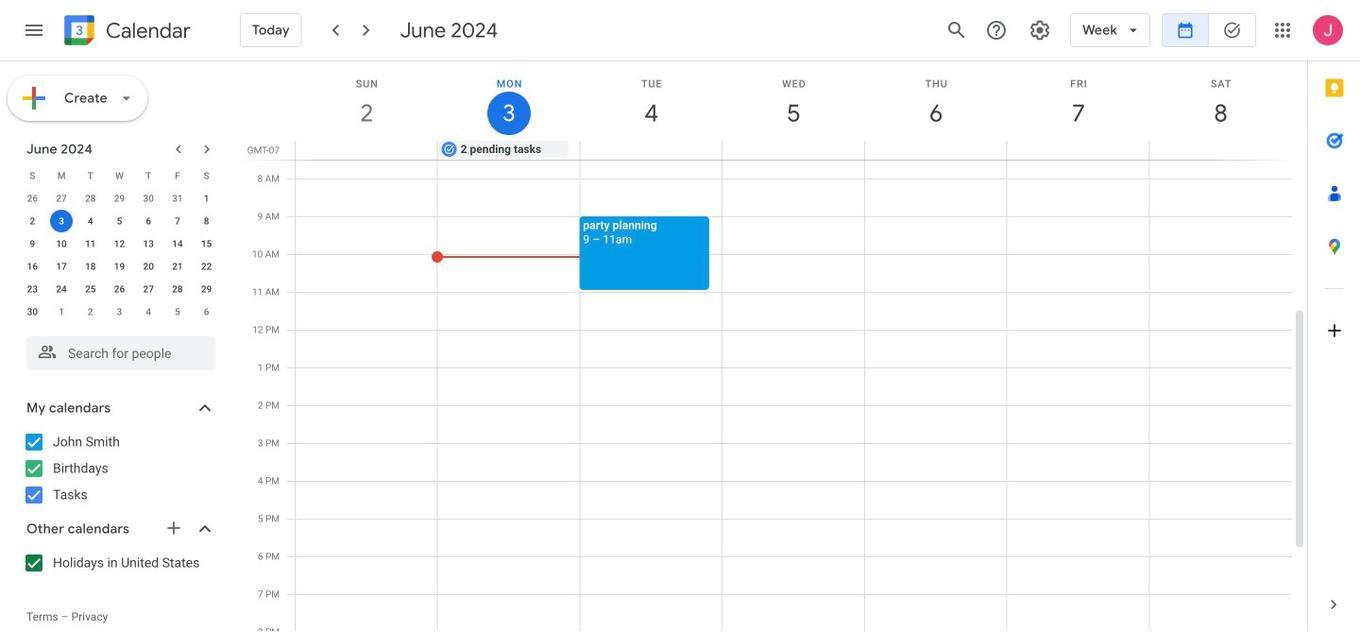 Task type: describe. For each thing, give the bounding box(es) containing it.
tuesday, june 4 element
[[581, 61, 723, 141]]

22 element
[[195, 255, 218, 278]]

29 element
[[195, 278, 218, 300]]

may 28 element
[[79, 187, 102, 210]]

26 element
[[108, 278, 131, 300]]

add other calendars image
[[164, 519, 183, 538]]

25 element
[[79, 278, 102, 300]]

july 2 element
[[79, 300, 102, 323]]

2 element
[[21, 210, 44, 232]]

may 27 element
[[50, 187, 73, 210]]

may 26 element
[[21, 187, 44, 210]]

24 element
[[50, 278, 73, 300]]

settings menu image
[[1029, 19, 1052, 42]]

saturday, june 8 element
[[1150, 61, 1292, 141]]

23 element
[[21, 278, 44, 300]]

21 element
[[166, 255, 189, 278]]

16 element
[[21, 255, 44, 278]]

15 element
[[195, 232, 218, 255]]

1 element
[[195, 187, 218, 210]]

14 element
[[166, 232, 189, 255]]

18 element
[[79, 255, 102, 278]]

6 element
[[137, 210, 160, 232]]

may 30 element
[[137, 187, 160, 210]]

sunday, june 2 element
[[296, 61, 438, 141]]

8 element
[[195, 210, 218, 232]]

may 31 element
[[166, 187, 189, 210]]



Task type: vqa. For each thing, say whether or not it's contained in the screenshot.
July 1 "element"
yes



Task type: locate. For each thing, give the bounding box(es) containing it.
7 element
[[166, 210, 189, 232]]

13 element
[[137, 232, 160, 255]]

cell
[[296, 141, 438, 160], [580, 141, 723, 160], [723, 141, 865, 160], [865, 141, 1007, 160], [1007, 141, 1149, 160], [1149, 141, 1292, 160], [47, 210, 76, 232]]

friday, june 7 element
[[1008, 61, 1150, 141]]

july 4 element
[[137, 300, 160, 323]]

5 element
[[108, 210, 131, 232]]

11 element
[[79, 232, 102, 255]]

19 element
[[108, 255, 131, 278]]

thursday, june 6 element
[[865, 61, 1008, 141]]

12 element
[[108, 232, 131, 255]]

july 6 element
[[195, 300, 218, 323]]

row group
[[18, 187, 221, 323]]

3, today element
[[50, 210, 73, 232]]

20 element
[[137, 255, 160, 278]]

july 5 element
[[166, 300, 189, 323]]

10 element
[[50, 232, 73, 255]]

Search for people text field
[[38, 336, 204, 370]]

17 element
[[50, 255, 73, 278]]

row
[[287, 141, 1308, 160], [18, 164, 221, 187], [18, 187, 221, 210], [18, 210, 221, 232], [18, 232, 221, 255], [18, 255, 221, 278], [18, 278, 221, 300], [18, 300, 221, 323]]

june 2024 grid
[[18, 164, 221, 323]]

27 element
[[137, 278, 160, 300]]

july 1 element
[[50, 300, 73, 323]]

30 element
[[21, 300, 44, 323]]

4 element
[[79, 210, 102, 232]]

calendar element
[[60, 11, 191, 53]]

heading
[[102, 19, 191, 42]]

heading inside calendar 'element'
[[102, 19, 191, 42]]

main drawer image
[[23, 19, 45, 42]]

july 3 element
[[108, 300, 131, 323]]

my calendars list
[[4, 427, 234, 510]]

tab list
[[1309, 61, 1361, 578]]

may 29 element
[[108, 187, 131, 210]]

28 element
[[166, 278, 189, 300]]

wednesday, june 5 element
[[723, 61, 865, 141]]

cell inside june 2024 grid
[[47, 210, 76, 232]]

None search field
[[0, 329, 234, 370]]

9 element
[[21, 232, 44, 255]]

monday, june 3, today element
[[438, 61, 581, 141]]

grid
[[242, 61, 1308, 631]]



